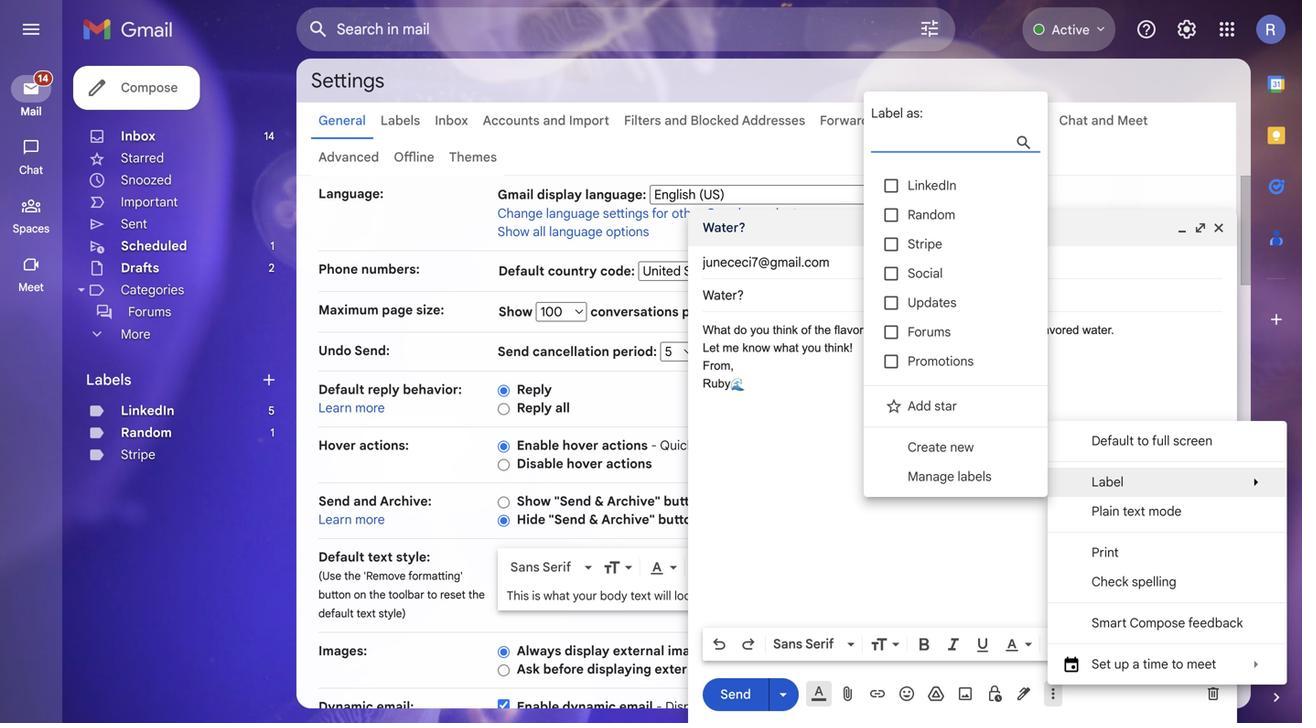 Task type: locate. For each thing, give the bounding box(es) containing it.
manage
[[908, 469, 955, 485]]

2 vertical spatial reply
[[718, 512, 749, 528]]

1 vertical spatial enable
[[517, 699, 559, 715]]

ask before displaying external images - this option also disables dynamic email.
[[517, 661, 999, 677]]

0 vertical spatial this
[[507, 589, 529, 603]]

Reply radio
[[498, 384, 510, 398]]

sans serif option up is
[[507, 558, 581, 577]]

1 vertical spatial reply
[[723, 493, 755, 509]]

settings
[[603, 206, 649, 222]]

hover for enable
[[563, 438, 599, 454]]

insert signature image
[[1015, 685, 1034, 703]]

archive" down the "show "send & archive" button in reply"
[[602, 512, 655, 528]]

1 vertical spatial learn
[[319, 512, 352, 528]]

0 vertical spatial learn more link
[[319, 400, 385, 416]]

formatting options toolbar
[[503, 550, 867, 584], [703, 628, 1229, 661]]

unstarred image
[[885, 397, 904, 416]]

1 horizontal spatial inbox link
[[435, 113, 468, 129]]

to left full
[[1138, 433, 1150, 449]]

learn inside send and archive: learn more
[[319, 512, 352, 528]]

& up hide "send & archive" button in reply
[[595, 493, 604, 509]]

actions up the "show "send & archive" button in reply"
[[606, 456, 652, 472]]

1 horizontal spatial 14
[[264, 130, 275, 143]]

on
[[1088, 438, 1103, 454], [354, 588, 367, 602]]

1 horizontal spatial random
[[908, 207, 956, 223]]

gmail image
[[82, 11, 182, 48]]

default up "(use"
[[319, 549, 365, 565]]

1 down the 5
[[271, 426, 275, 440]]

enable dynamic email - display dynamic email content when available.
[[517, 699, 934, 715]]

serif for sans serif 'option' to the left
[[543, 559, 571, 575]]

0 vertical spatial button
[[664, 493, 705, 509]]

in for hide "send & archive" button in reply
[[703, 512, 714, 528]]

1 vertical spatial reply
[[517, 400, 552, 416]]

the up you
[[815, 323, 831, 337]]

actions up "disable hover actions"
[[602, 438, 648, 454]]

close image
[[1212, 221, 1227, 235]]

send and archive: learn more
[[319, 493, 432, 528]]

formatting options toolbar inside water? dialog
[[703, 628, 1229, 661]]

set
[[1092, 656, 1112, 672]]

0 horizontal spatial email
[[620, 699, 653, 715]]

reply down gain
[[718, 512, 749, 528]]

1 horizontal spatial what
[[774, 341, 799, 355]]

gain
[[707, 438, 731, 454]]

0 horizontal spatial sans serif
[[511, 559, 571, 575]]

spelling
[[1132, 574, 1177, 590]]

hover up "disable hover actions"
[[563, 438, 599, 454]]

0 horizontal spatial forums
[[128, 304, 171, 320]]

learn for send and archive: learn more
[[319, 512, 352, 528]]

0 vertical spatial &
[[595, 493, 604, 509]]

default left full
[[1092, 433, 1135, 449]]

0 vertical spatial label
[[872, 105, 904, 121]]

and inside send and archive: learn more
[[354, 493, 377, 509]]

1 horizontal spatial all
[[556, 400, 570, 416]]

0 horizontal spatial meet
[[18, 281, 44, 294]]

1 vertical spatial sans serif option
[[770, 635, 844, 654]]

1
[[271, 239, 275, 253], [271, 426, 275, 440]]

page left the "size:"
[[382, 302, 413, 318]]

send up reply radio
[[498, 344, 530, 360]]

main menu image
[[20, 18, 42, 40]]

1 horizontal spatial this
[[766, 661, 790, 677]]

formatting options toolbar up look at right bottom
[[503, 550, 867, 584]]

0 horizontal spatial linkedin
[[121, 403, 175, 419]]

1 horizontal spatial forums
[[908, 324, 951, 340]]

random link
[[121, 425, 172, 441]]

label inside water? dialog
[[1092, 474, 1124, 490]]

1 horizontal spatial of
[[873, 323, 883, 337]]

0 vertical spatial show
[[498, 224, 530, 240]]

language up show all language options link
[[546, 206, 600, 222]]

& for hide
[[589, 512, 599, 528]]

offline link
[[394, 149, 435, 165]]

1 for scheduled
[[271, 239, 275, 253]]

Search in mail text field
[[337, 20, 868, 38]]

what down you think
[[774, 341, 799, 355]]

more options image
[[1048, 685, 1059, 703]]

hide
[[517, 512, 546, 528]]

0 vertical spatial 14
[[38, 72, 49, 85]]

0 horizontal spatial inbox
[[121, 128, 156, 144]]

know
[[743, 341, 771, 355]]

as
[[918, 438, 931, 454]]

0 horizontal spatial label
[[872, 105, 904, 121]]

accounts
[[483, 113, 540, 129]]

new
[[951, 439, 974, 455]]

0 vertical spatial formatting options toolbar
[[503, 550, 867, 584]]

1 up the 2 on the top left
[[271, 239, 275, 253]]

drafts link
[[121, 260, 159, 276]]

enable for enable dynamic email - display dynamic email content when available.
[[517, 699, 559, 715]]

forums inside categories forums
[[128, 304, 171, 320]]

1 horizontal spatial linkedin
[[908, 178, 957, 194]]

0 horizontal spatial of
[[802, 323, 812, 337]]

i
[[997, 323, 1000, 337]]

1 horizontal spatial dynamic
[[711, 699, 760, 715]]

the right "(use"
[[344, 569, 361, 583]]

the
[[815, 323, 831, 337], [344, 569, 361, 583], [369, 588, 386, 602], [469, 588, 485, 602]]

learn more link for default
[[319, 400, 385, 416]]

default down undo
[[319, 382, 365, 398]]

forums down categories link on the left top of page
[[128, 304, 171, 320]]

show for show all language options
[[498, 224, 530, 240]]

email left content
[[764, 699, 794, 715]]

time
[[1143, 656, 1169, 672]]

do
[[734, 323, 747, 337]]

all down cancellation
[[556, 400, 570, 416]]

None checkbox
[[498, 699, 510, 711]]

external up displaying
[[613, 643, 665, 659]]

ruby
[[703, 377, 731, 390]]

0 horizontal spatial compose
[[121, 80, 178, 96]]

all for show
[[533, 224, 546, 240]]

archive"
[[607, 493, 661, 509], [602, 512, 655, 528]]

dynamic down before
[[563, 699, 616, 715]]

general link
[[319, 113, 366, 129]]

display for always
[[565, 643, 610, 659]]

when
[[845, 699, 877, 715]]

actions for disable
[[606, 456, 652, 472]]

more up ask before displaying external images - this option also disables dynamic email.
[[762, 643, 792, 659]]

add
[[908, 398, 932, 414]]

settings image
[[1176, 18, 1198, 40]]

label up plain
[[1092, 474, 1124, 490]]

0 vertical spatial hover
[[563, 438, 599, 454]]

1 vertical spatial images
[[710, 661, 754, 677]]

'remove
[[364, 569, 406, 583]]

dynamic email:
[[319, 699, 414, 715]]

Search in mail search field
[[297, 7, 956, 51]]

1 vertical spatial 1
[[271, 426, 275, 440]]

all for reply
[[556, 400, 570, 416]]

you
[[802, 341, 822, 355]]

read,
[[934, 438, 964, 454]]

archive,
[[794, 438, 839, 454]]

flavored
[[1037, 323, 1080, 337]]

reply down access
[[723, 493, 755, 509]]

images up send button
[[710, 661, 754, 677]]

1 horizontal spatial sans serif option
[[770, 635, 844, 654]]

mail
[[20, 105, 42, 119]]

&
[[595, 493, 604, 509], [589, 512, 599, 528]]

of up you
[[802, 323, 812, 337]]

1 vertical spatial stripe
[[121, 447, 156, 463]]

like.
[[700, 589, 721, 603]]

more for and
[[355, 512, 385, 528]]

1 vertical spatial learn more link
[[319, 512, 385, 528]]

sans up is
[[511, 559, 540, 575]]

enable down ask
[[517, 699, 559, 715]]

compose button
[[73, 66, 200, 110]]

learn inside default reply behavior: learn more
[[319, 400, 352, 416]]

display up show all language options link
[[537, 187, 582, 203]]

images:
[[319, 643, 367, 659]]

learn up ask before displaying external images - this option also disables dynamic email.
[[725, 643, 759, 659]]

add star
[[908, 398, 958, 414]]

this up the more send options icon
[[766, 661, 790, 677]]

0 vertical spatial reply
[[368, 382, 400, 398]]

external down always display external images - learn more
[[655, 661, 706, 677]]

0 vertical spatial compose
[[121, 80, 178, 96]]

inbox link up starred link
[[121, 128, 156, 144]]

2 horizontal spatial send
[[721, 686, 751, 702]]

2 1 from the top
[[271, 426, 275, 440]]

smart compose feedback
[[1092, 615, 1244, 631]]

0 horizontal spatial what
[[544, 589, 570, 603]]

serif down hide
[[543, 559, 571, 575]]

on left hover.
[[1088, 438, 1103, 454]]

what inside what do you think of the flavors of water? to be honest i hate flavored water. let me know what you think! from,
[[774, 341, 799, 355]]

1 horizontal spatial page
[[707, 304, 738, 320]]

what right is
[[544, 589, 570, 603]]

text inside water? dialog
[[1123, 504, 1146, 520]]

1 enable from the top
[[517, 438, 559, 454]]

italic ‪(⌘i)‬ image
[[945, 635, 963, 654]]

change
[[498, 206, 543, 222]]

change language settings for other google products link
[[498, 206, 804, 222]]

social
[[908, 265, 943, 282]]

more down archive:
[[355, 512, 385, 528]]

reply right the "reply all" option at the bottom of the page
[[517, 400, 552, 416]]

the right reset
[[469, 588, 485, 602]]

learn more link
[[319, 400, 385, 416], [319, 512, 385, 528], [725, 643, 792, 659]]

0 vertical spatial display
[[537, 187, 582, 203]]

1 reply from the top
[[517, 382, 552, 398]]

1 vertical spatial formatting options toolbar
[[703, 628, 1229, 661]]

Message Body text field
[[703, 321, 1223, 623]]

0 horizontal spatial this
[[507, 589, 529, 603]]

create new
[[908, 439, 974, 455]]

sans serif option
[[507, 558, 581, 577], [770, 635, 844, 654]]

general
[[319, 113, 366, 129]]

and for blocked
[[665, 113, 688, 129]]

1 vertical spatial meet
[[18, 281, 44, 294]]

default
[[499, 263, 545, 279], [319, 382, 365, 398], [1092, 433, 1135, 449], [319, 549, 365, 565]]

1 horizontal spatial sans serif
[[774, 636, 834, 652]]

language:
[[319, 186, 384, 202]]

1 horizontal spatial label
[[1092, 474, 1124, 490]]

1 vertical spatial archive"
[[602, 512, 655, 528]]

more send options image
[[775, 685, 793, 704]]

reply down send:
[[368, 382, 400, 398]]

this
[[507, 589, 529, 603], [766, 661, 790, 677]]

0 horizontal spatial 14
[[38, 72, 49, 85]]

inbox up starred link
[[121, 128, 156, 144]]

2 vertical spatial show
[[517, 493, 551, 509]]

Ask before displaying external images radio
[[498, 664, 510, 677]]

sans serif inside water? dialog
[[774, 636, 834, 652]]

formatting options toolbar up email.
[[703, 628, 1229, 661]]

0 vertical spatial learn
[[319, 400, 352, 416]]

country
[[548, 263, 597, 279]]

sans serif up is
[[511, 559, 571, 575]]

& down the "show "send & archive" button in reply"
[[589, 512, 599, 528]]

0 vertical spatial "send
[[555, 493, 592, 509]]

always
[[517, 643, 562, 659]]

enable up the disable
[[517, 438, 559, 454]]

underline ‪(⌘u)‬ image
[[974, 636, 992, 655]]

1 vertical spatial serif
[[806, 636, 834, 652]]

compose inside compose button
[[121, 80, 178, 96]]

learn more link up ask before displaying external images - this option also disables dynamic email.
[[725, 643, 792, 659]]

look
[[675, 589, 697, 603]]

options
[[606, 224, 650, 240]]

navigation
[[0, 59, 64, 723]]

label left as:
[[872, 105, 904, 121]]

maximum page size:
[[319, 302, 444, 318]]

redo ‪(⌘y)‬ image
[[740, 635, 758, 654]]

Reply all radio
[[498, 402, 510, 416]]

button down the "show "send & archive" button in reply"
[[658, 512, 700, 528]]

images down look at right bottom
[[668, 643, 713, 659]]

display up before
[[565, 643, 610, 659]]

0 vertical spatial in
[[708, 493, 720, 509]]

stripe up social
[[908, 236, 943, 252]]

tab list
[[1251, 59, 1303, 657]]

send down hover
[[319, 493, 350, 509]]

1 1 from the top
[[271, 239, 275, 253]]

more up hover actions:
[[355, 400, 385, 416]]

sans inside water? dialog
[[774, 636, 803, 652]]

0 horizontal spatial on
[[354, 588, 367, 602]]

1 vertical spatial &
[[589, 512, 599, 528]]

learn up "(use"
[[319, 512, 352, 528]]

0 vertical spatial linkedin
[[908, 178, 957, 194]]

this left is
[[507, 589, 529, 603]]

1 horizontal spatial labels
[[381, 113, 420, 129]]

bold ‪(⌘b)‬ image
[[916, 635, 934, 654]]

sans
[[511, 559, 540, 575], [774, 636, 803, 652]]

Unstarred checkbox
[[885, 397, 904, 416]]

1 horizontal spatial serif
[[806, 636, 834, 652]]

more inside default reply behavior: learn more
[[355, 400, 385, 416]]

to down formatting'
[[427, 588, 438, 602]]

-
[[651, 438, 657, 454], [716, 643, 722, 659], [758, 661, 764, 677], [657, 699, 662, 715]]

send for and
[[319, 493, 350, 509]]

sans serif
[[511, 559, 571, 575], [774, 636, 834, 652]]

page up what
[[707, 304, 738, 320]]

displaying
[[587, 661, 652, 677]]

snoozed link
[[121, 172, 172, 188]]

"send down "disable hover actions"
[[555, 493, 592, 509]]

page
[[382, 302, 413, 318], [707, 304, 738, 320]]

on down 'remove
[[354, 588, 367, 602]]

0 vertical spatial what
[[774, 341, 799, 355]]

0 vertical spatial labels
[[381, 113, 420, 129]]

inbox link up 'themes'
[[435, 113, 468, 129]]

1 vertical spatial send
[[319, 493, 350, 509]]

labels for "labels" link
[[381, 113, 420, 129]]

scheduled link
[[121, 238, 187, 254]]

compose up time on the right bottom
[[1130, 615, 1186, 631]]

meet heading
[[0, 280, 62, 295]]

forums down updates
[[908, 324, 951, 340]]

0 vertical spatial meet
[[1118, 113, 1149, 129]]

0 horizontal spatial inbox link
[[121, 128, 156, 144]]

1 vertical spatial show
[[499, 304, 536, 320]]

display for gmail
[[537, 187, 582, 203]]

Always display external images radio
[[498, 645, 510, 659]]

random up social
[[908, 207, 956, 223]]

1 vertical spatial sans serif
[[774, 636, 834, 652]]

0 horizontal spatial dynamic
[[563, 699, 616, 715]]

1 vertical spatial button
[[658, 512, 700, 528]]

Label-as menu open text field
[[872, 130, 1076, 153]]

spaces heading
[[0, 222, 62, 236]]

label for label as:
[[872, 105, 904, 121]]

learn more link up hover actions:
[[319, 400, 385, 416]]

available.
[[880, 699, 934, 715]]

1 vertical spatial "send
[[549, 512, 586, 528]]

serif for sans serif 'option' inside the water? dialog
[[806, 636, 834, 652]]

chat heading
[[0, 163, 62, 178]]

email down displaying
[[620, 699, 653, 715]]

sans serif for sans serif 'option' to the left
[[511, 559, 571, 575]]

default inside water? dialog
[[1092, 433, 1135, 449]]

0 horizontal spatial chat
[[19, 163, 43, 177]]

stripe down random link
[[121, 447, 156, 463]]

serif inside water? dialog
[[806, 636, 834, 652]]

0 vertical spatial sans serif option
[[507, 558, 581, 577]]

1 vertical spatial this
[[766, 661, 790, 677]]

send cancellation period:
[[498, 344, 661, 360]]

in for show "send & archive" button in reply
[[708, 493, 720, 509]]

1 vertical spatial linkedin
[[121, 403, 175, 419]]

send inside send and archive: learn more
[[319, 493, 350, 509]]

chat inside heading
[[19, 163, 43, 177]]

compose
[[121, 80, 178, 96], [1130, 615, 1186, 631]]

0 vertical spatial forums
[[128, 304, 171, 320]]

text left will
[[631, 589, 652, 603]]

content
[[798, 699, 842, 715]]

learn up hover
[[319, 400, 352, 416]]

images
[[668, 643, 713, 659], [710, 661, 754, 677]]

1 vertical spatial what
[[544, 589, 570, 603]]

0 vertical spatial enable
[[517, 438, 559, 454]]

categories forums
[[121, 282, 184, 320]]

0 vertical spatial stripe
[[908, 236, 943, 252]]

more inside send and archive: learn more
[[355, 512, 385, 528]]

archive" up hide "send & archive" button in reply
[[607, 493, 661, 509]]

inbox up 'themes'
[[435, 113, 468, 129]]

enable for enable hover actions - quickly gain access to archive, delete, mark as read, and snooze controls on hover.
[[517, 438, 559, 454]]

1 horizontal spatial on
[[1088, 438, 1103, 454]]

labels up linkedin link on the left bottom
[[86, 371, 131, 389]]

2 email from the left
[[764, 699, 794, 715]]

forums
[[128, 304, 171, 320], [908, 324, 951, 340]]

1 vertical spatial actions
[[606, 456, 652, 472]]

a
[[1133, 656, 1140, 672]]

button up default
[[319, 588, 351, 602]]

1 vertical spatial 14
[[264, 130, 275, 143]]

0 vertical spatial reply
[[517, 382, 552, 398]]

reply up reply all
[[517, 382, 552, 398]]

default inside default reply behavior: learn more
[[319, 382, 365, 398]]

hover right the disable
[[567, 456, 603, 472]]

sans serif up option
[[774, 636, 834, 652]]

more for reply
[[355, 400, 385, 416]]

and for meet
[[1092, 113, 1115, 129]]

labels link
[[381, 113, 420, 129]]

text right plain
[[1123, 504, 1146, 520]]

0 vertical spatial 1
[[271, 239, 275, 253]]

labels up "offline"
[[381, 113, 420, 129]]

1 vertical spatial all
[[556, 400, 570, 416]]

send down ask before displaying external images - this option also disables dynamic email.
[[721, 686, 751, 702]]

1 vertical spatial more
[[355, 512, 385, 528]]

inbox for right the inbox link
[[435, 113, 468, 129]]

random down linkedin link on the left bottom
[[121, 425, 172, 441]]

send button
[[703, 678, 769, 711]]

dynamic up insert files using drive icon
[[912, 661, 962, 677]]

label for label
[[1092, 474, 1124, 490]]

star
[[935, 398, 958, 414]]

forwarding and pop/imap
[[820, 113, 978, 129]]

google
[[707, 206, 749, 222]]

1 vertical spatial labels
[[86, 371, 131, 389]]

1 horizontal spatial chat
[[1060, 113, 1089, 129]]

attach files image
[[840, 685, 858, 703]]

dynamic down ask before displaying external images - this option also disables dynamic email.
[[711, 699, 760, 715]]

promotions
[[908, 353, 974, 369]]

"send right hide
[[549, 512, 586, 528]]

archive" for show
[[607, 493, 661, 509]]

default inside the default text style: (use the 'remove formatting' button on the toolbar to reset the default text style)
[[319, 549, 365, 565]]

0 horizontal spatial serif
[[543, 559, 571, 575]]

Enable hover actions radio
[[498, 440, 510, 453]]

undo ‪(⌘z)‬ image
[[710, 635, 729, 654]]

inbox for the inbox link to the left
[[121, 128, 156, 144]]

1 horizontal spatial meet
[[1118, 113, 1149, 129]]

water? dialog
[[688, 210, 1288, 723]]

1 of from the left
[[802, 323, 812, 337]]

the down 'remove
[[369, 588, 386, 602]]

language down gmail display language:
[[549, 224, 603, 240]]

reply for reply
[[517, 382, 552, 398]]

0 vertical spatial archive"
[[607, 493, 661, 509]]

serif up option
[[806, 636, 834, 652]]

of
[[802, 323, 812, 337], [873, 323, 883, 337]]

default for default reply behavior: learn more
[[319, 382, 365, 398]]

linkedin up random link
[[121, 403, 175, 419]]

2 reply from the top
[[517, 400, 552, 416]]

show up hide
[[517, 493, 551, 509]]

2 enable from the top
[[517, 699, 559, 715]]

navigation containing mail
[[0, 59, 64, 723]]

learn
[[319, 400, 352, 416], [319, 512, 352, 528], [725, 643, 759, 659]]

button up hide "send & archive" button in reply
[[664, 493, 705, 509]]

show all language options
[[498, 224, 650, 240]]

filters
[[624, 113, 661, 129]]

pop/imap
[[918, 113, 978, 129]]

labels
[[381, 113, 420, 129], [86, 371, 131, 389]]

all down change
[[533, 224, 546, 240]]



Task type: vqa. For each thing, say whether or not it's contained in the screenshot.


Task type: describe. For each thing, give the bounding box(es) containing it.
behavior:
[[403, 382, 462, 398]]

2 vertical spatial more
[[762, 643, 792, 659]]

size:
[[416, 302, 444, 318]]

period:
[[613, 344, 657, 360]]

Show "Send & Archive" button in reply radio
[[498, 496, 510, 509]]

drafts
[[121, 260, 159, 276]]

and for archive:
[[354, 493, 377, 509]]

1 vertical spatial language
[[549, 224, 603, 240]]

plain
[[1092, 504, 1120, 520]]

Subject field
[[703, 287, 1223, 305]]

forwarding
[[820, 113, 888, 129]]

0 vertical spatial on
[[1088, 438, 1103, 454]]

controls
[[1038, 438, 1085, 454]]

sans serif option inside water? dialog
[[770, 635, 844, 654]]

hate
[[1003, 323, 1034, 337]]

code:
[[601, 263, 635, 279]]

send inside button
[[721, 686, 751, 702]]

send for cancellation
[[498, 344, 530, 360]]

toggle confidential mode image
[[986, 685, 1004, 703]]

what do you think of the flavors of water? to be honest i hate flavored water. let me know what you think! from,
[[703, 323, 1118, 373]]

meet
[[1187, 656, 1217, 672]]

filters and blocked addresses link
[[624, 113, 806, 129]]

Hide "Send & Archive" button in reply radio
[[498, 514, 510, 528]]

and for import
[[543, 113, 566, 129]]

insert photo image
[[957, 685, 975, 703]]

hover for disable
[[567, 456, 603, 472]]

default for default to full screen
[[1092, 433, 1135, 449]]

plain text mode
[[1092, 504, 1182, 520]]

learn for default reply behavior: learn more
[[319, 400, 352, 416]]

mode
[[1149, 504, 1182, 520]]

1 for random
[[271, 426, 275, 440]]

compose inside water? dialog
[[1130, 615, 1186, 631]]

button inside the default text style: (use the 'remove formatting' button on the toolbar to reset the default text style)
[[319, 588, 351, 602]]

labels
[[958, 469, 992, 485]]

show for show "send & archive" button in reply
[[517, 493, 551, 509]]

0 vertical spatial images
[[668, 643, 713, 659]]

pop out image
[[1194, 221, 1208, 235]]

actions for enable
[[602, 438, 648, 454]]

2 of from the left
[[873, 323, 883, 337]]

2 vertical spatial learn more link
[[725, 643, 792, 659]]

align image
[[1045, 635, 1067, 654]]

starred
[[121, 150, 164, 166]]

& for show
[[595, 493, 604, 509]]

email:
[[377, 699, 414, 715]]

- down redo ‪(⌘y)‬ image
[[758, 661, 764, 677]]

undo
[[319, 343, 352, 359]]

filters and blocked addresses
[[624, 113, 806, 129]]

your
[[573, 589, 597, 603]]

more
[[121, 326, 151, 342]]

cancellation
[[533, 344, 610, 360]]

toolbar
[[389, 588, 425, 602]]

14 inside navigation
[[38, 72, 49, 85]]

up
[[1115, 656, 1130, 672]]

what
[[703, 323, 731, 337]]

check
[[1092, 574, 1129, 590]]

other
[[672, 206, 704, 222]]

reply for reply all
[[517, 400, 552, 416]]

conversations per page
[[587, 304, 738, 320]]

learn more link for send
[[319, 512, 385, 528]]

products
[[752, 206, 804, 222]]

send:
[[355, 343, 390, 359]]

spaces
[[13, 222, 50, 236]]

discard draft ‪(⌘⇧d)‬ image
[[1205, 685, 1223, 703]]

always display external images - learn more
[[517, 643, 792, 659]]

sans serif for sans serif 'option' inside the water? dialog
[[774, 636, 834, 652]]

0 horizontal spatial sans serif option
[[507, 558, 581, 577]]

important link
[[121, 194, 178, 210]]

button for show "send & archive" button in reply
[[664, 493, 705, 509]]

- left redo ‪(⌘y)‬ image
[[716, 643, 722, 659]]

insert files using drive image
[[927, 685, 946, 703]]

default for default country code:
[[499, 263, 545, 279]]

access
[[735, 438, 775, 454]]

maximum
[[319, 302, 379, 318]]

forums link
[[128, 304, 171, 320]]

- left display
[[657, 699, 662, 715]]

"send for hide
[[549, 512, 586, 528]]

more button
[[73, 323, 286, 345]]

reply inside default reply behavior: learn more
[[368, 382, 400, 398]]

2 vertical spatial learn
[[725, 643, 759, 659]]

advanced search options image
[[912, 10, 948, 47]]

- left quickly
[[651, 438, 657, 454]]

create
[[908, 439, 947, 455]]

default reply behavior: learn more
[[319, 382, 462, 416]]

dynamic
[[319, 699, 373, 715]]

screen
[[1174, 433, 1213, 449]]

text up 'remove
[[368, 549, 393, 565]]

reply for hide "send & archive" button in reply
[[718, 512, 749, 528]]

0 vertical spatial random
[[908, 207, 956, 223]]

forwarding and pop/imap link
[[820, 113, 978, 129]]

support image
[[1136, 18, 1158, 40]]

advanced
[[319, 149, 379, 165]]

sent
[[121, 216, 147, 232]]

import
[[569, 113, 610, 129]]

0 horizontal spatial page
[[382, 302, 413, 318]]

text left style)
[[357, 607, 376, 621]]

0 horizontal spatial stripe
[[121, 447, 156, 463]]

1 vertical spatial external
[[655, 661, 706, 677]]

set up a time to meet
[[1092, 656, 1217, 672]]

chat for chat and meet
[[1060, 113, 1089, 129]]

and for pop/imap
[[892, 113, 914, 129]]

from,
[[703, 359, 734, 373]]

default for default text style: (use the 'remove formatting' button on the toolbar to reset the default text style)
[[319, 549, 365, 565]]

before
[[543, 661, 584, 677]]

chat and meet link
[[1060, 113, 1149, 129]]

to inside the default text style: (use the 'remove formatting' button on the toolbar to reset the default text style)
[[427, 588, 438, 602]]

chat for chat
[[19, 163, 43, 177]]

labels for labels heading
[[86, 371, 131, 389]]

14 link
[[11, 70, 53, 103]]

button for hide "send & archive" button in reply
[[658, 512, 700, 528]]

1 vertical spatial random
[[121, 425, 172, 441]]

sans for sans serif 'option' to the left
[[511, 559, 540, 575]]

delete,
[[843, 438, 882, 454]]

hover
[[319, 438, 356, 454]]

offline
[[394, 149, 435, 165]]

chat and meet
[[1060, 113, 1149, 129]]

minimize image
[[1176, 221, 1190, 235]]

meet inside heading
[[18, 281, 44, 294]]

mail heading
[[0, 104, 62, 119]]

0 vertical spatial external
[[613, 643, 665, 659]]

you think
[[751, 323, 798, 337]]

phone numbers:
[[319, 261, 420, 277]]

on inside the default text style: (use the 'remove formatting' button on the toolbar to reset the default text style)
[[354, 588, 367, 602]]

starred link
[[121, 150, 164, 166]]

quickly
[[660, 438, 703, 454]]

hover actions:
[[319, 438, 409, 454]]

the inside what do you think of the flavors of water? to be honest i hate flavored water. let me know what you think! from,
[[815, 323, 831, 337]]

change language settings for other google products
[[498, 206, 804, 222]]

accounts and import link
[[483, 113, 610, 129]]

display
[[666, 699, 708, 715]]

me
[[723, 341, 739, 355]]

undo send:
[[319, 343, 390, 359]]

settings
[[311, 68, 385, 93]]

numbers:
[[361, 261, 420, 277]]

archive" for hide
[[602, 512, 655, 528]]

0 vertical spatial language
[[546, 206, 600, 222]]

print
[[1092, 545, 1119, 561]]

themes
[[449, 149, 497, 165]]

search in mail image
[[302, 13, 335, 46]]

1 email from the left
[[620, 699, 653, 715]]

Disable hover actions radio
[[498, 458, 510, 472]]

labels heading
[[86, 371, 260, 389]]

2 horizontal spatial dynamic
[[912, 661, 962, 677]]

1 horizontal spatial stripe
[[908, 236, 943, 252]]

to right access
[[779, 438, 790, 454]]

reply for show "send & archive" button in reply
[[723, 493, 755, 509]]

style)
[[379, 607, 406, 621]]

show for show
[[499, 304, 536, 320]]

insert link ‪(⌘k)‬ image
[[869, 685, 887, 703]]

snooze
[[993, 438, 1035, 454]]

as:
[[907, 105, 924, 121]]

insert emoji ‪(⌘⇧2)‬ image
[[898, 685, 916, 703]]

"send for show
[[555, 493, 592, 509]]

starred snoozed important sent
[[121, 150, 178, 232]]

honest
[[958, 323, 993, 337]]

1 vertical spatial forums
[[908, 324, 951, 340]]

linkedin link
[[121, 403, 175, 419]]

sans for sans serif 'option' inside the water? dialog
[[774, 636, 803, 652]]

to right time on the right bottom
[[1172, 656, 1184, 672]]

🌊 image
[[731, 377, 745, 392]]



